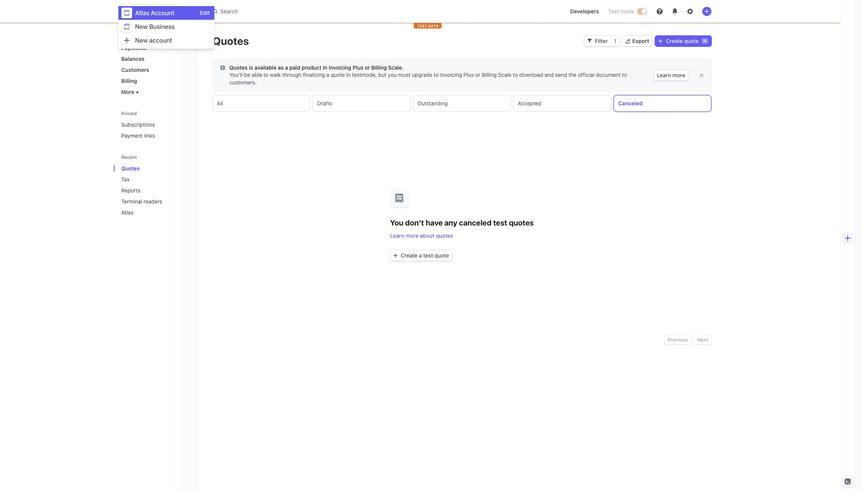 Task type: describe. For each thing, give the bounding box(es) containing it.
more for learn more about quotes
[[406, 232, 419, 239]]

you don't have any canceled test quotes
[[390, 218, 534, 227]]

learn more about quotes
[[390, 232, 453, 239]]

Search search field
[[208, 4, 423, 18]]

n
[[703, 38, 707, 44]]

previous button
[[665, 335, 691, 345]]

quote inside 'quotes is available as a paid product in invoicing plus or billing scale. you'll be able to walk through finalizing a quote in testmode, but you must upgrade to invoicing plus or billing scale to download and send the official document to customers.'
[[331, 72, 345, 78]]

tax link
[[118, 173, 181, 186]]

new business
[[135, 23, 175, 30]]

links
[[144, 133, 155, 139]]

subscriptions
[[121, 121, 155, 128]]

test
[[417, 24, 427, 28]]

as
[[278, 64, 284, 71]]

recent
[[121, 155, 137, 160]]

all
[[217, 100, 223, 107]]

finalizing
[[303, 72, 325, 78]]

search
[[220, 8, 238, 14]]

test data
[[417, 24, 439, 28]]

document
[[596, 72, 621, 78]]

svg image
[[659, 39, 663, 43]]

scale
[[498, 72, 512, 78]]

you
[[388, 72, 397, 78]]

create for create quote
[[666, 38, 683, 44]]

learn more about quotes link
[[390, 232, 453, 239]]

atlas inside button
[[135, 8, 148, 14]]

0 vertical spatial a
[[285, 64, 288, 71]]

2 horizontal spatial billing
[[482, 72, 497, 78]]

pinned
[[121, 111, 137, 117]]

drafts
[[317, 100, 332, 107]]

create a test quote
[[401, 252, 449, 259]]

1 horizontal spatial invoicing
[[440, 72, 462, 78]]

help image
[[657, 8, 663, 14]]

customers.
[[229, 79, 257, 86]]

download
[[519, 72, 543, 78]]

walk
[[270, 72, 281, 78]]

create for create a test quote
[[401, 252, 418, 259]]

drafts button
[[313, 96, 410, 112]]

test mode
[[608, 8, 635, 14]]

don't
[[405, 218, 424, 227]]

billing inside core navigation links element
[[121, 78, 137, 84]]

1 to from the left
[[264, 72, 269, 78]]

list box containing atlas account
[[118, 6, 214, 47]]

edit button
[[200, 9, 210, 17]]

new account
[[135, 37, 172, 44]]

upgrade
[[412, 72, 433, 78]]

more +
[[121, 89, 139, 95]]

canceled
[[618, 100, 643, 107]]

1 vertical spatial quotes
[[436, 232, 453, 239]]

learn for learn more about quotes
[[390, 232, 404, 239]]

quotes link
[[118, 162, 181, 175]]

payment links
[[121, 133, 155, 139]]

0 vertical spatial plus
[[353, 64, 363, 71]]

paid
[[289, 64, 300, 71]]

balances
[[121, 56, 144, 62]]

tax
[[121, 176, 130, 183]]

0 vertical spatial quotes
[[509, 218, 534, 227]]

Search text field
[[208, 4, 423, 18]]

data
[[428, 24, 439, 28]]

reports link
[[118, 184, 181, 197]]

balances link
[[118, 53, 191, 65]]

accepted
[[518, 100, 541, 107]]

through
[[282, 72, 302, 78]]

you
[[390, 218, 404, 227]]

canceled
[[459, 218, 492, 227]]

is
[[249, 64, 253, 71]]

atlas account button
[[121, 6, 178, 17]]

account inside button
[[149, 8, 171, 14]]

a inside create a test quote link
[[419, 252, 422, 259]]

payment
[[121, 133, 143, 139]]

home link
[[118, 30, 191, 43]]

learn more
[[657, 72, 686, 78]]

billing link
[[118, 75, 191, 87]]

terminal
[[121, 198, 142, 205]]

quotes inside 'quotes is available as a paid product in invoicing plus or billing scale. you'll be able to walk through finalizing a quote in testmode, but you must upgrade to invoicing plus or billing scale to download and send the official document to customers.'
[[229, 64, 248, 71]]

business
[[149, 23, 175, 30]]

new business button
[[118, 20, 214, 34]]

canceled button
[[614, 96, 711, 112]]

1 vertical spatial or
[[475, 72, 481, 78]]

4 to from the left
[[622, 72, 627, 78]]

2 vertical spatial quote
[[435, 252, 449, 259]]

atlas link
[[118, 206, 181, 219]]

1 horizontal spatial test
[[493, 218, 507, 227]]

0 vertical spatial svg image
[[587, 39, 592, 43]]

payments link
[[118, 42, 191, 54]]

filter
[[595, 38, 608, 44]]

account
[[149, 37, 172, 44]]

testmode,
[[352, 72, 377, 78]]

learn for learn more
[[657, 72, 671, 78]]

new for new account
[[135, 37, 148, 44]]

payment links link
[[118, 129, 191, 142]]

and
[[545, 72, 554, 78]]



Task type: vqa. For each thing, say whether or not it's contained in the screenshot.
Collect in Connect Collect payments and pay out sellers
no



Task type: locate. For each thing, give the bounding box(es) containing it.
have
[[426, 218, 443, 227]]

0 horizontal spatial create
[[401, 252, 418, 259]]

2 vertical spatial svg image
[[393, 253, 398, 258]]

1 vertical spatial more
[[406, 232, 419, 239]]

0 horizontal spatial a
[[285, 64, 288, 71]]

core navigation links element
[[118, 30, 191, 98]]

quotes up you'll
[[229, 64, 248, 71]]

1 vertical spatial new
[[135, 37, 148, 44]]

billing up more +
[[121, 78, 137, 84]]

learn more link
[[654, 70, 689, 81]]

0 vertical spatial test
[[493, 218, 507, 227]]

0 horizontal spatial quotes
[[436, 232, 453, 239]]

svg image left is
[[220, 66, 225, 70]]

subscriptions link
[[118, 118, 191, 131]]

edit
[[200, 10, 210, 16]]

0 horizontal spatial learn
[[390, 232, 404, 239]]

test
[[493, 218, 507, 227], [423, 252, 433, 259]]

able
[[252, 72, 262, 78]]

1 horizontal spatial a
[[326, 72, 329, 78]]

2 horizontal spatial quote
[[684, 38, 699, 44]]

readers
[[144, 198, 162, 205]]

developers link
[[567, 5, 602, 18]]

more up canceled button
[[673, 72, 686, 78]]

2 to from the left
[[434, 72, 439, 78]]

all button
[[213, 96, 310, 112]]

0 horizontal spatial plus
[[353, 64, 363, 71]]

learn
[[657, 72, 671, 78], [390, 232, 404, 239]]

scale.
[[388, 64, 404, 71]]

billing left scale at the right of page
[[482, 72, 497, 78]]

1 horizontal spatial more
[[673, 72, 686, 78]]

1 horizontal spatial svg image
[[393, 253, 398, 258]]

more for learn more
[[673, 72, 686, 78]]

1 horizontal spatial learn
[[657, 72, 671, 78]]

quotes
[[509, 218, 534, 227], [436, 232, 453, 239]]

plus up 'testmode,'
[[353, 64, 363, 71]]

1 vertical spatial test
[[423, 252, 433, 259]]

pinned element
[[118, 118, 191, 142]]

quotes is available as a paid product in invoicing plus or billing scale. you'll be able to walk through finalizing a quote in testmode, but you must upgrade to invoicing plus or billing scale to download and send the official document to customers.
[[229, 64, 627, 86]]

0 vertical spatial quote
[[684, 38, 699, 44]]

billing up but
[[372, 64, 387, 71]]

next
[[697, 337, 708, 343]]

atlas
[[135, 8, 148, 14], [135, 10, 149, 16], [121, 209, 133, 216]]

0 horizontal spatial in
[[323, 64, 327, 71]]

0 horizontal spatial or
[[365, 64, 370, 71]]

quotes down the "recent"
[[121, 165, 140, 172]]

list box
[[118, 6, 214, 47]]

new up the home
[[135, 23, 148, 30]]

plus
[[353, 64, 363, 71], [464, 72, 474, 78]]

quote
[[684, 38, 699, 44], [331, 72, 345, 78], [435, 252, 449, 259]]

invoicing right product
[[329, 64, 351, 71]]

1 vertical spatial invoicing
[[440, 72, 462, 78]]

or left scale at the right of page
[[475, 72, 481, 78]]

0 horizontal spatial invoicing
[[329, 64, 351, 71]]

more
[[121, 89, 134, 95]]

customers
[[121, 67, 149, 73]]

new up payments
[[135, 37, 148, 44]]

1 horizontal spatial in
[[346, 72, 351, 78]]

terminal readers
[[121, 198, 162, 205]]

quote right finalizing
[[331, 72, 345, 78]]

or up 'testmode,'
[[365, 64, 370, 71]]

mode
[[620, 8, 635, 14]]

2 horizontal spatial a
[[419, 252, 422, 259]]

in up finalizing
[[323, 64, 327, 71]]

a right as
[[285, 64, 288, 71]]

1 vertical spatial in
[[346, 72, 351, 78]]

in
[[323, 64, 327, 71], [346, 72, 351, 78]]

1 horizontal spatial plus
[[464, 72, 474, 78]]

1 horizontal spatial quotes
[[509, 218, 534, 227]]

to
[[264, 72, 269, 78], [434, 72, 439, 78], [513, 72, 518, 78], [622, 72, 627, 78]]

outstanding
[[418, 100, 448, 107]]

0 vertical spatial create
[[666, 38, 683, 44]]

settings image
[[687, 8, 693, 14]]

1 horizontal spatial quote
[[435, 252, 449, 259]]

test right canceled
[[493, 218, 507, 227]]

3 to from the left
[[513, 72, 518, 78]]

export button
[[623, 36, 652, 46]]

the
[[569, 72, 577, 78]]

1 vertical spatial svg image
[[220, 66, 225, 70]]

home
[[121, 34, 136, 40]]

customers link
[[118, 64, 191, 76]]

create down learn more about quotes link
[[401, 252, 418, 259]]

1 horizontal spatial billing
[[372, 64, 387, 71]]

1 vertical spatial create
[[401, 252, 418, 259]]

2 vertical spatial quotes
[[121, 165, 140, 172]]

atlas account
[[135, 8, 171, 14], [135, 10, 174, 16]]

pinned navigation links element
[[118, 107, 193, 142]]

next button
[[694, 335, 711, 345]]

terminal readers link
[[118, 195, 181, 208]]

available
[[255, 64, 277, 71]]

0 horizontal spatial quote
[[331, 72, 345, 78]]

invoicing
[[329, 64, 351, 71], [440, 72, 462, 78]]

new account button
[[118, 34, 214, 47]]

test
[[608, 8, 619, 14]]

create right svg image
[[666, 38, 683, 44]]

quotes down search
[[213, 35, 249, 47]]

quotes inside recent element
[[121, 165, 140, 172]]

or
[[365, 64, 370, 71], [475, 72, 481, 78]]

developers
[[570, 8, 599, 14]]

0 horizontal spatial svg image
[[220, 66, 225, 70]]

official
[[578, 72, 595, 78]]

new for new business
[[135, 23, 148, 30]]

1 vertical spatial a
[[326, 72, 329, 78]]

recent element
[[114, 162, 197, 219]]

payments
[[121, 45, 147, 51]]

new inside button
[[135, 37, 148, 44]]

1 vertical spatial plus
[[464, 72, 474, 78]]

atlas account inside button
[[135, 8, 171, 14]]

to down available
[[264, 72, 269, 78]]

in left 'testmode,'
[[346, 72, 351, 78]]

to right scale at the right of page
[[513, 72, 518, 78]]

product
[[302, 64, 322, 71]]

to right upgrade
[[434, 72, 439, 78]]

0 horizontal spatial more
[[406, 232, 419, 239]]

quote left n
[[684, 38, 699, 44]]

svg image
[[587, 39, 592, 43], [220, 66, 225, 70], [393, 253, 398, 258]]

send
[[555, 72, 567, 78]]

reports
[[121, 187, 140, 194]]

create a test quote link
[[390, 250, 452, 261]]

export
[[632, 38, 649, 44]]

about
[[420, 232, 435, 239]]

2 new from the top
[[135, 37, 148, 44]]

1 horizontal spatial or
[[475, 72, 481, 78]]

outstanding button
[[413, 96, 511, 112]]

0 horizontal spatial billing
[[121, 78, 137, 84]]

a down learn more about quotes link
[[419, 252, 422, 259]]

svg image inside create a test quote link
[[393, 253, 398, 258]]

any
[[445, 218, 457, 227]]

0 vertical spatial new
[[135, 23, 148, 30]]

more down 'don't'
[[406, 232, 419, 239]]

create
[[666, 38, 683, 44], [401, 252, 418, 259]]

svg image left create a test quote at bottom
[[393, 253, 398, 258]]

0 vertical spatial learn
[[657, 72, 671, 78]]

0 vertical spatial more
[[673, 72, 686, 78]]

must
[[398, 72, 411, 78]]

invoicing right upgrade
[[440, 72, 462, 78]]

tab list containing all
[[213, 96, 711, 112]]

accepted button
[[514, 96, 611, 112]]

0 vertical spatial or
[[365, 64, 370, 71]]

you'll
[[229, 72, 243, 78]]

+
[[136, 89, 139, 95]]

learn down "you"
[[390, 232, 404, 239]]

a right finalizing
[[326, 72, 329, 78]]

test down the "about"
[[423, 252, 433, 259]]

new inside "button"
[[135, 23, 148, 30]]

atlas inside recent element
[[121, 209, 133, 216]]

learn up canceled button
[[657, 72, 671, 78]]

0 vertical spatial in
[[323, 64, 327, 71]]

1 vertical spatial quote
[[331, 72, 345, 78]]

2 vertical spatial a
[[419, 252, 422, 259]]

0 vertical spatial quotes
[[213, 35, 249, 47]]

1 vertical spatial quotes
[[229, 64, 248, 71]]

be
[[244, 72, 250, 78]]

billing
[[372, 64, 387, 71], [482, 72, 497, 78], [121, 78, 137, 84]]

1 new from the top
[[135, 23, 148, 30]]

recent navigation links element
[[114, 151, 197, 219]]

quote down the "about"
[[435, 252, 449, 259]]

plus up outstanding button
[[464, 72, 474, 78]]

1 horizontal spatial create
[[666, 38, 683, 44]]

quotes
[[213, 35, 249, 47], [229, 64, 248, 71], [121, 165, 140, 172]]

0 vertical spatial invoicing
[[329, 64, 351, 71]]

2 horizontal spatial svg image
[[587, 39, 592, 43]]

1 vertical spatial learn
[[390, 232, 404, 239]]

0 horizontal spatial test
[[423, 252, 433, 259]]

to right document at top right
[[622, 72, 627, 78]]

tab list
[[213, 96, 711, 112]]

svg image left filter
[[587, 39, 592, 43]]

previous
[[668, 337, 688, 343]]



